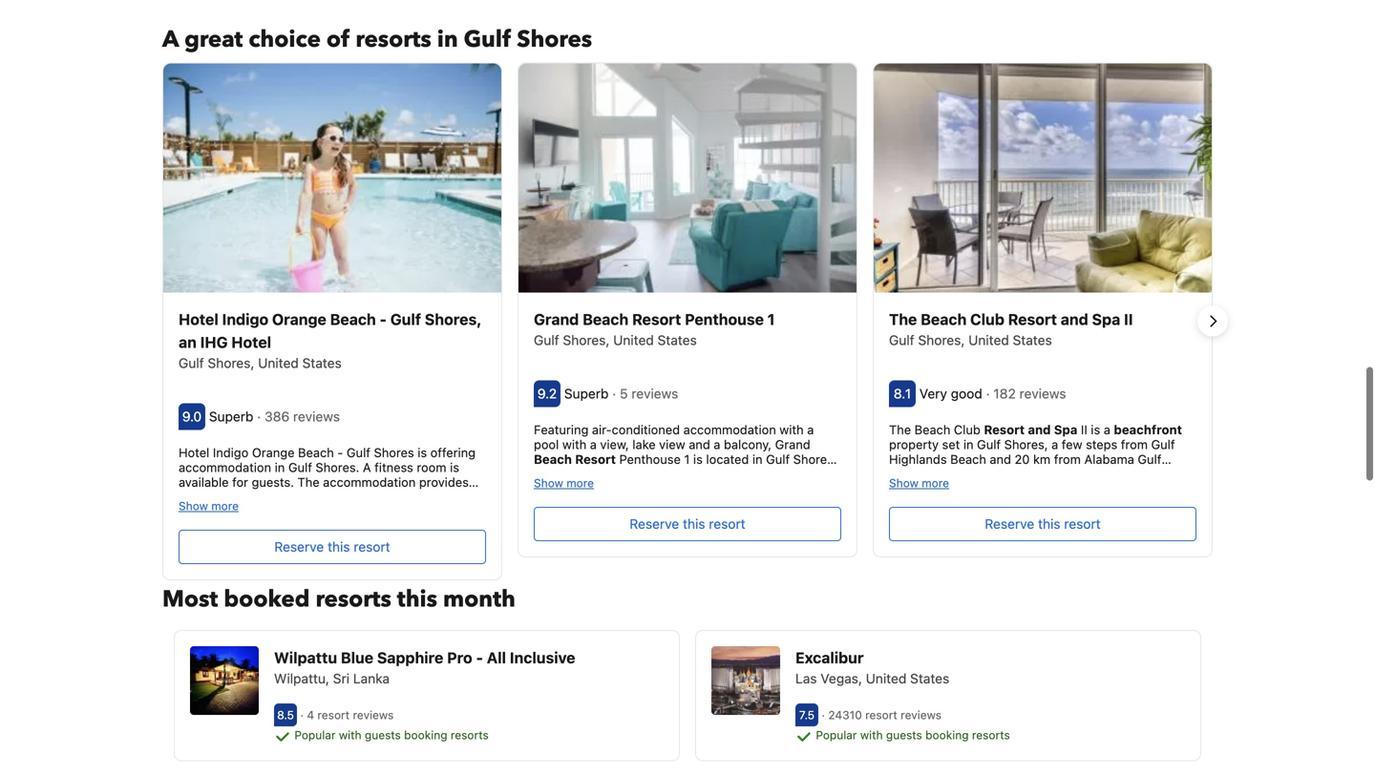 Task type: vqa. For each thing, say whether or not it's contained in the screenshot.
the rightmost United States of America image
no



Task type: describe. For each thing, give the bounding box(es) containing it.
conditioned
[[612, 423, 680, 437]]

reviews down lanka
[[353, 709, 394, 722]]

booking for united
[[926, 729, 969, 742]]

20
[[1015, 452, 1030, 467]]

property up highlands
[[889, 438, 939, 452]]

booked
[[224, 584, 310, 616]]

shores, inside the beach club resort and spa ii gulf shores, united states
[[919, 332, 965, 348]]

most
[[162, 584, 218, 616]]

featuring air-conditioned accommodation with a pool with a view, lake view and a balcony, grand beach resort
[[534, 423, 814, 467]]

united inside the beach club resort and spa ii gulf shores, united states
[[969, 332, 1010, 348]]

reserve this resort for ihg
[[274, 539, 390, 555]]

200
[[702, 497, 725, 511]]

metres
[[728, 497, 768, 511]]

resort right the 24310
[[866, 709, 898, 722]]

show more for an
[[179, 500, 239, 513]]

pool
[[534, 438, 559, 452]]

shuttle
[[205, 490, 245, 505]]

site.
[[708, 482, 733, 497]]

is down "shuttle"
[[236, 505, 245, 519]]

9.0
[[182, 409, 202, 425]]

beach inside hotel indigo orange beach - gulf shores, an ihg hotel gulf shores, united states
[[330, 310, 376, 329]]

in inside hotel indigo orange beach - gulf shores is offering accommodation in gulf shores. a fitness room is available for guests. the accommodation provides free shuttle service, and luggage storage for guests. free wifi is available.
[[275, 460, 285, 475]]

luggage
[[322, 490, 368, 505]]

states inside grand beach resort penthouse 1 gulf shores, united states
[[658, 332, 697, 348]]

featuring
[[534, 423, 589, 437]]

rooms
[[963, 497, 999, 511]]

blue
[[341, 649, 374, 667]]

5
[[620, 386, 628, 402]]

popular with guests booking resorts for sapphire
[[291, 729, 489, 742]]

km
[[1034, 452, 1051, 467]]

reserve for ihg
[[274, 539, 324, 555]]

beach.
[[617, 512, 656, 526]]

non-
[[534, 497, 561, 511]]

hotel indigo orange beach - gulf shores, an ihg hotel link
[[179, 308, 486, 354]]

alabama
[[1085, 452, 1135, 467]]

show for gulf
[[889, 477, 919, 490]]

1 inside penthouse 1 is located in gulf shores. free wifi is provided throughout the property and private parking is available on site. the property is non-smoking and is situated 200 metres from gulf shores public beach.
[[684, 452, 690, 467]]

shores, inside the beach club resort and spa ii is a beachfront property set in gulf shores, a few steps from gulf highlands beach and 20 km from alabama gulf coast zoo. among the facilities at this property are a lift and an atm, along with free wifi throughout the property. all rooms have a tv with cable channels.
[[1005, 438, 1049, 452]]

this up the sapphire
[[397, 584, 438, 616]]

view
[[659, 438, 686, 452]]

shores. inside hotel indigo orange beach - gulf shores is offering accommodation in gulf shores. a fitness room is available for guests. the accommodation provides free shuttle service, and luggage storage for guests. free wifi is available.
[[316, 460, 360, 475]]

are
[[1166, 467, 1184, 482]]

the inside penthouse 1 is located in gulf shores. free wifi is provided throughout the property and private parking is available on site. the property is non-smoking and is situated 200 metres from gulf shores public beach.
[[726, 467, 745, 482]]

reviews inside hotel indigo orange beach - gulf shores, an ihg hotel section
[[293, 409, 340, 425]]

wifi inside penthouse 1 is located in gulf shores. free wifi is provided throughout the property and private parking is available on site. the property is non-smoking and is situated 200 metres from gulf shores public beach.
[[563, 467, 588, 482]]

wilpattu blue sapphire pro - all inclusive image
[[190, 647, 259, 716]]

the inside the beach club resort and spa ii is a beachfront property set in gulf shores, a few steps from gulf highlands beach and 20 km from alabama gulf coast zoo. among the facilities at this property are a lift and an atm, along with free wifi throughout the property. all rooms have a tv with cable channels.
[[889, 423, 912, 437]]

tv
[[1044, 497, 1060, 511]]

united inside grand beach resort penthouse 1 gulf shores, united states
[[614, 332, 654, 348]]

a inside hotel indigo orange beach - gulf shores is offering accommodation in gulf shores. a fitness room is available for guests. the accommodation provides free shuttle service, and luggage storage for guests. free wifi is available.
[[363, 460, 371, 475]]

this for hotel indigo orange beach - gulf shores, an ihg hotel
[[328, 539, 350, 555]]

among
[[956, 467, 997, 482]]

show more for gulf
[[889, 477, 950, 490]]

this for grand beach resort penthouse 1
[[683, 517, 706, 532]]

throughout inside the beach club resort and spa ii is a beachfront property set in gulf shores, a few steps from gulf highlands beach and 20 km from alabama gulf coast zoo. among the facilities at this property are a lift and an atm, along with free wifi throughout the property. all rooms have a tv with cable channels.
[[1101, 482, 1165, 497]]

is left lift
[[815, 482, 824, 497]]

1 vertical spatial guests.
[[439, 490, 481, 505]]

the beach club resort and spa ii image
[[874, 63, 1212, 293]]

show more button for united
[[534, 476, 594, 490]]

more for united
[[567, 477, 594, 490]]

more for gulf
[[922, 477, 950, 490]]

the beach club resort and spa ii is a beachfront property set in gulf shores, a few steps from gulf highlands beach and 20 km from alabama gulf coast zoo. among the facilities at this property are a lift and an atm, along with free wifi throughout the property. all rooms have a tv with cable channels.
[[889, 423, 1194, 511]]

hotel indigo orange beach - gulf shores, an ihg hotel gulf shores, united states
[[179, 310, 482, 371]]

wifi inside hotel indigo orange beach - gulf shores is offering accommodation in gulf shores. a fitness room is available for guests. the accommodation provides free shuttle service, and luggage storage for guests. free wifi is available.
[[208, 505, 233, 519]]

along
[[983, 482, 1015, 497]]

provides
[[419, 475, 469, 490]]

most booked resorts this month
[[162, 584, 516, 616]]

hotel indigo orange beach - gulf shores, an ihg hotel image
[[163, 63, 502, 293]]

1 horizontal spatial for
[[419, 490, 435, 505]]

lake
[[633, 438, 656, 452]]

1 horizontal spatial accommodation
[[323, 475, 416, 490]]

0 vertical spatial a
[[162, 24, 179, 55]]

1 horizontal spatial the
[[1000, 467, 1019, 482]]

sri
[[333, 671, 350, 687]]

reserve this resort link for states
[[534, 507, 842, 542]]

facilities
[[1022, 467, 1070, 482]]

the inside hotel indigo orange beach - gulf shores is offering accommodation in gulf shores. a fitness room is available for guests. the accommodation provides free shuttle service, and luggage storage for guests. free wifi is available.
[[298, 475, 320, 490]]

- for shores,
[[380, 310, 387, 329]]

parking
[[577, 482, 621, 497]]

free inside hotel indigo orange beach - gulf shores is offering accommodation in gulf shores. a fitness room is available for guests. the accommodation provides free shuttle service, and luggage storage for guests. free wifi is available.
[[179, 490, 202, 505]]

at
[[1074, 467, 1085, 482]]

pro
[[447, 649, 473, 667]]

resort inside the beach club resort and spa ii is a beachfront property set in gulf shores, a few steps from gulf highlands beach and 20 km from alabama gulf coast zoo. among the facilities at this property are a lift and an atm, along with free wifi throughout the property. all rooms have a tv with cable channels.
[[984, 423, 1025, 437]]

reserve this resort for shores,
[[985, 517, 1101, 532]]

located
[[706, 452, 749, 467]]

few
[[1062, 438, 1083, 452]]

2 horizontal spatial from
[[1121, 438, 1148, 452]]

the beach club resort and spa ii gulf shores, united states
[[889, 310, 1134, 348]]

orange for hotel
[[272, 310, 327, 329]]

have
[[1003, 497, 1030, 511]]

resorts down wilpattu blue sapphire pro - all inclusive 'link'
[[451, 729, 489, 742]]

property down alabama
[[1113, 467, 1163, 482]]

smoking
[[561, 497, 610, 511]]

7.5
[[800, 709, 815, 722]]

room
[[417, 460, 447, 475]]

4 resort reviews
[[304, 709, 397, 722]]

states inside excalibur las vegas, united states
[[911, 671, 950, 687]]

cable
[[1091, 497, 1122, 511]]

wilpattu blue sapphire pro - all inclusive link
[[274, 647, 664, 670]]

show more button for gulf
[[889, 476, 950, 490]]

1 inside grand beach resort penthouse 1 gulf shores, united states
[[768, 310, 775, 329]]

view,
[[600, 438, 629, 452]]

air-
[[592, 423, 612, 437]]

182
[[994, 386, 1016, 402]]

8.1
[[894, 386, 912, 402]]

channels.
[[1125, 497, 1181, 511]]

beach inside grand beach resort penthouse 1 gulf shores, united states
[[583, 310, 629, 329]]

reviews down excalibur las vegas, united states
[[901, 709, 942, 722]]

fitness
[[375, 460, 414, 475]]

wifi inside the beach club resort and spa ii is a beachfront property set in gulf shores, a few steps from gulf highlands beach and 20 km from alabama gulf coast zoo. among the facilities at this property are a lift and an atm, along with free wifi throughout the property. all rooms have a tv with cable channels.
[[1072, 482, 1097, 497]]

very
[[920, 386, 948, 402]]

grand beach resort penthouse 1 image
[[519, 63, 857, 293]]

386
[[265, 409, 290, 425]]

9.0 superb 386 reviews
[[182, 409, 344, 425]]

situated
[[651, 497, 698, 511]]

united inside hotel indigo orange beach - gulf shores, an ihg hotel gulf shores, united states
[[258, 355, 299, 371]]

rated superb element for united
[[564, 386, 613, 402]]

excalibur image
[[712, 647, 781, 716]]

zoo.
[[927, 467, 953, 482]]

resort inside 'featuring air-conditioned accommodation with a pool with a view, lake view and a balcony, grand beach resort'
[[575, 452, 616, 467]]

popular with guests booking resorts for vegas,
[[813, 729, 1011, 742]]

resort inside the beach club resort and spa ii gulf shores, united states
[[1009, 310, 1058, 329]]

beachfront
[[1114, 423, 1183, 437]]

is up 'parking'
[[591, 467, 601, 482]]

of
[[327, 24, 350, 55]]

choice
[[249, 24, 321, 55]]

superb for an
[[209, 409, 254, 425]]

throughout inside penthouse 1 is located in gulf shores. free wifi is provided throughout the property and private parking is available on site. the property is non-smoking and is situated 200 metres from gulf shores public beach.
[[658, 467, 723, 482]]

is up room
[[418, 446, 427, 460]]

and inside 'featuring air-conditioned accommodation with a pool with a view, lake view and a balcony, grand beach resort'
[[689, 438, 711, 452]]

hotel indigo orange beach - gulf shores is offering accommodation in gulf shores. a fitness room is available for guests. the accommodation provides free shuttle service, and luggage storage for guests. free wifi is available.
[[179, 446, 481, 519]]

indigo for accommodation
[[213, 446, 249, 460]]

excalibur las vegas, united states
[[796, 649, 950, 687]]

hotel indigo orange beach - gulf shores, an ihg hotel section
[[162, 62, 503, 581]]

grand beach resort penthouse 1 gulf shores, united states
[[534, 310, 775, 348]]

the beach club resort and spa ii link
[[889, 308, 1197, 331]]

resort for 1
[[709, 517, 746, 532]]

the inside penthouse 1 is located in gulf shores. free wifi is provided throughout the property and private parking is available on site. the property is non-smoking and is situated 200 metres from gulf shores public beach.
[[736, 482, 758, 497]]

wilpattu
[[274, 649, 337, 667]]

0 vertical spatial for
[[232, 475, 248, 490]]

free inside the beach club resort and spa ii is a beachfront property set in gulf shores, a few steps from gulf highlands beach and 20 km from alabama gulf coast zoo. among the facilities at this property are a lift and an atm, along with free wifi throughout the property. all rooms have a tv with cable channels.
[[1046, 482, 1069, 497]]

property types region
[[147, 62, 1229, 581]]

show more button for an
[[179, 499, 239, 513]]

9.2 superb 5 reviews
[[538, 386, 682, 402]]

inclusive
[[510, 649, 576, 667]]

4
[[307, 709, 314, 722]]

from 876 reviews element for sapphire
[[300, 709, 397, 722]]

states inside the beach club resort and spa ii gulf shores, united states
[[1013, 332, 1053, 348]]

in inside penthouse 1 is located in gulf shores. free wifi is provided throughout the property and private parking is available on site. the property is non-smoking and is situated 200 metres from gulf shores public beach.
[[753, 452, 763, 467]]

8.5
[[277, 709, 294, 722]]

states inside hotel indigo orange beach - gulf shores, an ihg hotel gulf shores, united states
[[302, 355, 342, 371]]

public
[[578, 512, 613, 526]]

hotel for accommodation
[[179, 446, 210, 460]]

property down balcony,
[[748, 467, 798, 482]]

resorts up blue
[[316, 584, 392, 616]]

scored 7.5 element
[[796, 704, 819, 727]]

reserve for states
[[630, 517, 680, 532]]

2 horizontal spatial the
[[1168, 482, 1187, 497]]

this inside the beach club resort and spa ii is a beachfront property set in gulf shores, a few steps from gulf highlands beach and 20 km from alabama gulf coast zoo. among the facilities at this property are a lift and an atm, along with free wifi throughout the property. all rooms have a tv with cable channels.
[[1088, 467, 1109, 482]]

available inside penthouse 1 is located in gulf shores. free wifi is provided throughout the property and private parking is available on site. the property is non-smoking and is situated 200 metres from gulf shores public beach.
[[637, 482, 687, 497]]

ii for the beach club resort and spa ii is a beachfront property set in gulf shores, a few steps from gulf highlands beach and 20 km from alabama gulf coast zoo. among the facilities at this property are a lift and an atm, along with free wifi throughout the property. all rooms have a tv with cable channels.
[[1081, 423, 1088, 437]]

all inside the beach club resort and spa ii is a beachfront property set in gulf shores, a few steps from gulf highlands beach and 20 km from alabama gulf coast zoo. among the facilities at this property are a lift and an atm, along with free wifi throughout the property. all rooms have a tv with cable channels.
[[945, 497, 960, 511]]

is down offering
[[450, 460, 460, 475]]

show for united
[[534, 477, 564, 490]]

1 vertical spatial accommodation
[[179, 460, 271, 475]]

great
[[184, 24, 243, 55]]



Task type: locate. For each thing, give the bounding box(es) containing it.
reviews inside the beach club resort and spa ii section
[[1020, 386, 1067, 402]]

reserve inside hotel indigo orange beach - gulf shores, an ihg hotel section
[[274, 539, 324, 555]]

0 horizontal spatial available
[[179, 475, 229, 490]]

2 horizontal spatial reserve
[[985, 517, 1035, 532]]

free inside hotel indigo orange beach - gulf shores is offering accommodation in gulf shores. a fitness room is available for guests. the accommodation provides free shuttle service, and luggage storage for guests. free wifi is available.
[[179, 505, 204, 519]]

states up 24310 resort reviews
[[911, 671, 950, 687]]

1 horizontal spatial more
[[567, 477, 594, 490]]

all
[[945, 497, 960, 511], [487, 649, 506, 667]]

penthouse
[[685, 310, 764, 329], [620, 452, 681, 467]]

property.
[[889, 497, 942, 511]]

reserve inside the beach club resort and spa ii section
[[985, 517, 1035, 532]]

resort down view,
[[575, 452, 616, 467]]

0 horizontal spatial show more button
[[179, 499, 239, 513]]

booking for pro
[[404, 729, 448, 742]]

guests
[[365, 729, 401, 742], [887, 729, 923, 742]]

popular with guests booking resorts down 24310 resort reviews
[[813, 729, 1011, 742]]

from right metres
[[771, 497, 798, 511]]

1 vertical spatial orange
[[252, 446, 295, 460]]

guests.
[[252, 475, 294, 490], [439, 490, 481, 505]]

from
[[1121, 438, 1148, 452], [1055, 452, 1081, 467], [771, 497, 798, 511]]

the down "are"
[[1168, 482, 1187, 497]]

1
[[768, 310, 775, 329], [684, 452, 690, 467]]

show inside the beach club resort and spa ii section
[[889, 477, 919, 490]]

free left "shuttle"
[[179, 490, 202, 505]]

popular for las
[[816, 729, 857, 742]]

indigo inside hotel indigo orange beach - gulf shores, an ihg hotel gulf shores, united states
[[222, 310, 269, 329]]

available up "shuttle"
[[179, 475, 229, 490]]

spa for the beach club resort and spa ii is a beachfront property set in gulf shores, a few steps from gulf highlands beach and 20 km from alabama gulf coast zoo. among the facilities at this property are a lift and an atm, along with free wifi throughout the property. all rooms have a tv with cable channels.
[[1055, 423, 1078, 437]]

- for inclusive
[[476, 649, 483, 667]]

2 horizontal spatial reserve this resort link
[[889, 507, 1197, 542]]

free inside penthouse 1 is located in gulf shores. free wifi is provided throughout the property and private parking is available on site. the property is non-smoking and is situated 200 metres from gulf shores public beach.
[[534, 467, 560, 482]]

in
[[437, 24, 458, 55], [964, 438, 974, 452], [753, 452, 763, 467], [275, 460, 285, 475]]

orange for accommodation
[[252, 446, 295, 460]]

more inside 'grand beach resort penthouse 1' section
[[567, 477, 594, 490]]

1 horizontal spatial from 876 reviews element
[[822, 709, 945, 722]]

ii inside the beach club resort and spa ii is a beachfront property set in gulf shores, a few steps from gulf highlands beach and 20 km from alabama gulf coast zoo. among the facilities at this property are a lift and an atm, along with free wifi throughout the property. all rooms have a tv with cable channels.
[[1081, 423, 1088, 437]]

resort right 4
[[318, 709, 350, 722]]

a
[[162, 24, 179, 55], [363, 460, 371, 475]]

reserve this resort link inside hotel indigo orange beach - gulf shores, an ihg hotel section
[[179, 530, 486, 565]]

atm,
[[950, 482, 980, 497]]

0 vertical spatial all
[[945, 497, 960, 511]]

0 vertical spatial orange
[[272, 310, 327, 329]]

beach inside 'featuring air-conditioned accommodation with a pool with a view, lake view and a balcony, grand beach resort'
[[534, 452, 572, 467]]

rated superb element left 5
[[564, 386, 613, 402]]

accommodation up balcony,
[[684, 423, 776, 437]]

free up private on the left of the page
[[534, 467, 560, 482]]

2 popular from the left
[[816, 729, 857, 742]]

this down the luggage
[[328, 539, 350, 555]]

available up situated
[[637, 482, 687, 497]]

0 horizontal spatial rated superb element
[[209, 409, 257, 425]]

gulf inside the beach club resort and spa ii gulf shores, united states
[[889, 332, 915, 348]]

wifi up private on the left of the page
[[563, 467, 588, 482]]

a left great
[[162, 24, 179, 55]]

property up metres
[[762, 482, 811, 497]]

superb left 5
[[564, 386, 609, 402]]

0 vertical spatial rated superb element
[[564, 386, 613, 402]]

1 horizontal spatial free
[[534, 467, 560, 482]]

resort up 20
[[984, 423, 1025, 437]]

show more inside 'grand beach resort penthouse 1' section
[[534, 477, 594, 490]]

highlands
[[889, 452, 947, 467]]

2 horizontal spatial reserve this resort
[[985, 517, 1101, 532]]

1 vertical spatial all
[[487, 649, 506, 667]]

gulf inside grand beach resort penthouse 1 gulf shores, united states
[[534, 332, 560, 348]]

coast
[[889, 467, 923, 482]]

from 876 reviews element containing 24310 resort reviews
[[822, 709, 945, 722]]

hotel right ihg
[[232, 333, 271, 351]]

0 horizontal spatial popular with guests booking resorts
[[291, 729, 489, 742]]

reserve this resort for states
[[630, 517, 746, 532]]

resort for and
[[1065, 517, 1101, 532]]

- inside wilpattu blue sapphire pro - all inclusive wilpattu, sri lanka
[[476, 649, 483, 667]]

show up 'property.'
[[889, 477, 919, 490]]

1 vertical spatial hotel
[[232, 333, 271, 351]]

- inside hotel indigo orange beach - gulf shores, an ihg hotel gulf shores, united states
[[380, 310, 387, 329]]

reserve this resort link for ihg
[[179, 530, 486, 565]]

booking down 24310 resort reviews
[[926, 729, 969, 742]]

more up 'property.'
[[922, 477, 950, 490]]

2 from 876 reviews element from the left
[[822, 709, 945, 722]]

reserve this resort link down the luggage
[[179, 530, 486, 565]]

for up "shuttle"
[[232, 475, 248, 490]]

grand beach resort penthouse 1 link
[[534, 308, 842, 331]]

0 horizontal spatial penthouse
[[620, 452, 681, 467]]

0 vertical spatial club
[[971, 310, 1005, 329]]

1 vertical spatial an
[[933, 482, 947, 497]]

united up 386
[[258, 355, 299, 371]]

0 vertical spatial 1
[[768, 310, 775, 329]]

1 vertical spatial free
[[179, 505, 204, 519]]

more inside hotel indigo orange beach - gulf shores, an ihg hotel section
[[211, 500, 239, 513]]

1 horizontal spatial rated superb element
[[564, 386, 613, 402]]

more inside the beach club resort and spa ii section
[[922, 477, 950, 490]]

free left "available."
[[179, 505, 204, 519]]

1 horizontal spatial a
[[363, 460, 371, 475]]

0 vertical spatial guests.
[[252, 475, 294, 490]]

reserve this resort link for shores,
[[889, 507, 1197, 542]]

lanka
[[353, 671, 390, 687]]

rated superb element right 9.0
[[209, 409, 257, 425]]

shores inside hotel indigo orange beach - gulf shores is offering accommodation in gulf shores. a fitness room is available for guests. the accommodation provides free shuttle service, and luggage storage for guests. free wifi is available.
[[374, 446, 414, 460]]

popular with guests booking resorts
[[291, 729, 489, 742], [813, 729, 1011, 742]]

spa for the beach club resort and spa ii gulf shores, united states
[[1093, 310, 1121, 329]]

united up 5
[[614, 332, 654, 348]]

show more left the service,
[[179, 500, 239, 513]]

states
[[658, 332, 697, 348], [1013, 332, 1053, 348], [302, 355, 342, 371], [911, 671, 950, 687]]

is left located
[[694, 452, 703, 467]]

show more button
[[534, 476, 594, 490], [889, 476, 950, 490], [179, 499, 239, 513]]

orange
[[272, 310, 327, 329], [252, 446, 295, 460]]

spa inside the beach club resort and spa ii is a beachfront property set in gulf shores, a few steps from gulf highlands beach and 20 km from alabama gulf coast zoo. among the facilities at this property are a lift and an atm, along with free wifi throughout the property. all rooms have a tv with cable channels.
[[1055, 423, 1078, 437]]

0 horizontal spatial reserve this resort
[[274, 539, 390, 555]]

next image
[[1202, 310, 1225, 333]]

reserve this resort link down on on the right bottom of page
[[534, 507, 842, 542]]

24310
[[829, 709, 862, 722]]

1 horizontal spatial available
[[637, 482, 687, 497]]

scored 9.2 element
[[534, 381, 561, 407]]

0 horizontal spatial grand
[[534, 310, 579, 329]]

more for an
[[211, 500, 239, 513]]

2 horizontal spatial more
[[922, 477, 950, 490]]

0 vertical spatial free
[[534, 467, 560, 482]]

1 vertical spatial from
[[1055, 452, 1081, 467]]

excalibur
[[796, 649, 864, 667]]

resort inside 'grand beach resort penthouse 1' section
[[709, 517, 746, 532]]

reserve this resort link inside the beach club resort and spa ii section
[[889, 507, 1197, 542]]

rated superb element for an
[[209, 409, 257, 425]]

wifi
[[563, 467, 588, 482], [1072, 482, 1097, 497], [208, 505, 233, 519]]

0 vertical spatial hotel
[[179, 310, 219, 329]]

2 horizontal spatial show more
[[889, 477, 950, 490]]

show more inside the beach club resort and spa ii section
[[889, 477, 950, 490]]

the up "available."
[[298, 475, 320, 490]]

on
[[690, 482, 705, 497]]

0 horizontal spatial ii
[[1081, 423, 1088, 437]]

is inside the beach club resort and spa ii is a beachfront property set in gulf shores, a few steps from gulf highlands beach and 20 km from alabama gulf coast zoo. among the facilities at this property are a lift and an atm, along with free wifi throughout the property. all rooms have a tv with cable channels.
[[1091, 423, 1101, 437]]

lift
[[889, 482, 904, 497]]

from 876 reviews element for vegas,
[[822, 709, 945, 722]]

accommodation
[[684, 423, 776, 437], [179, 460, 271, 475], [323, 475, 416, 490]]

1 horizontal spatial wifi
[[563, 467, 588, 482]]

superb for united
[[564, 386, 609, 402]]

reserve this resort link inside 'grand beach resort penthouse 1' section
[[534, 507, 842, 542]]

resort down 'cable'
[[1065, 517, 1101, 532]]

provided
[[604, 467, 655, 482]]

0 horizontal spatial booking
[[404, 729, 448, 742]]

accommodation inside 'featuring air-conditioned accommodation with a pool with a view, lake view and a balcony, grand beach resort'
[[684, 423, 776, 437]]

steps
[[1086, 438, 1118, 452]]

wilpattu blue sapphire pro - all inclusive wilpattu, sri lanka
[[274, 649, 576, 687]]

service,
[[248, 490, 294, 505]]

club up the 8.1 very good 182 reviews
[[971, 310, 1005, 329]]

wifi down "at"
[[1072, 482, 1097, 497]]

2 vertical spatial from
[[771, 497, 798, 511]]

resort for -
[[354, 539, 390, 555]]

booking
[[404, 729, 448, 742], [926, 729, 969, 742]]

2 booking from the left
[[926, 729, 969, 742]]

reviews right 182
[[1020, 386, 1067, 402]]

club inside the beach club resort and spa ii gulf shores, united states
[[971, 310, 1005, 329]]

this down 200
[[683, 517, 706, 532]]

wilpattu,
[[274, 671, 330, 687]]

free
[[1046, 482, 1069, 497], [179, 490, 202, 505]]

show more button inside hotel indigo orange beach - gulf shores, an ihg hotel section
[[179, 499, 239, 513]]

1 horizontal spatial guests.
[[439, 490, 481, 505]]

ii for the beach club resort and spa ii gulf shores, united states
[[1125, 310, 1134, 329]]

1 from 876 reviews element from the left
[[300, 709, 397, 722]]

1 horizontal spatial spa
[[1093, 310, 1121, 329]]

reserve down have
[[985, 517, 1035, 532]]

is up steps at the right
[[1091, 423, 1101, 437]]

throughout up 'channels.'
[[1101, 482, 1165, 497]]

club up set
[[954, 423, 981, 437]]

resort inside grand beach resort penthouse 1 gulf shores, united states
[[633, 310, 682, 329]]

states down 'grand beach resort penthouse 1' link
[[658, 332, 697, 348]]

available.
[[249, 505, 303, 519]]

a great choice of resorts in gulf shores
[[162, 24, 592, 55]]

offering
[[431, 446, 476, 460]]

0 vertical spatial from
[[1121, 438, 1148, 452]]

1 popular from the left
[[295, 729, 336, 742]]

2 vertical spatial accommodation
[[323, 475, 416, 490]]

private
[[534, 482, 574, 497]]

0 horizontal spatial a
[[162, 24, 179, 55]]

reserve this resort down tv
[[985, 517, 1101, 532]]

0 horizontal spatial show more
[[179, 500, 239, 513]]

2 vertical spatial hotel
[[179, 446, 210, 460]]

reserve this resort down situated
[[630, 517, 746, 532]]

grand inside grand beach resort penthouse 1 gulf shores, united states
[[534, 310, 579, 329]]

reserve this resort down the luggage
[[274, 539, 390, 555]]

superb inside hotel indigo orange beach - gulf shores, an ihg hotel section
[[209, 409, 254, 425]]

0 vertical spatial an
[[179, 333, 197, 351]]

shores. up the luggage
[[316, 460, 360, 475]]

the inside the beach club resort and spa ii gulf shores, united states
[[889, 310, 918, 329]]

rated superb element
[[564, 386, 613, 402], [209, 409, 257, 425]]

from 182 reviews element
[[987, 386, 1070, 402]]

spa
[[1093, 310, 1121, 329], [1055, 423, 1078, 437]]

shores. inside penthouse 1 is located in gulf shores. free wifi is provided throughout the property and private parking is available on site. the property is non-smoking and is situated 200 metres from gulf shores public beach.
[[794, 452, 838, 467]]

shores inside penthouse 1 is located in gulf shores. free wifi is provided throughout the property and private parking is available on site. the property is non-smoking and is situated 200 metres from gulf shores public beach.
[[534, 512, 574, 526]]

1 vertical spatial penthouse
[[620, 452, 681, 467]]

this inside hotel indigo orange beach - gulf shores, an ihg hotel section
[[328, 539, 350, 555]]

1 horizontal spatial popular with guests booking resorts
[[813, 729, 1011, 742]]

show more button inside 'grand beach resort penthouse 1' section
[[534, 476, 594, 490]]

show
[[534, 477, 564, 490], [889, 477, 919, 490], [179, 500, 208, 513]]

sapphire
[[377, 649, 444, 667]]

reserve this resort link down facilities
[[889, 507, 1197, 542]]

storage
[[372, 490, 416, 505]]

1 horizontal spatial -
[[380, 310, 387, 329]]

penthouse 1 is located in gulf shores. free wifi is provided throughout the property and private parking is available on site. the property is non-smoking and is situated 200 metres from gulf shores public beach.
[[534, 452, 838, 526]]

reserve this resort inside hotel indigo orange beach - gulf shores, an ihg hotel section
[[274, 539, 390, 555]]

1 horizontal spatial show more
[[534, 477, 594, 490]]

excalibur link
[[796, 647, 1186, 670]]

2 popular with guests booking resorts from the left
[[813, 729, 1011, 742]]

guests down 24310 resort reviews
[[887, 729, 923, 742]]

1 horizontal spatial shores.
[[794, 452, 838, 467]]

superb
[[564, 386, 609, 402], [209, 409, 254, 425]]

grand
[[534, 310, 579, 329], [775, 438, 811, 452]]

0 horizontal spatial an
[[179, 333, 197, 351]]

and
[[1061, 310, 1089, 329], [1028, 423, 1051, 437], [689, 438, 711, 452], [990, 452, 1012, 467], [801, 467, 823, 482], [908, 482, 929, 497], [297, 490, 319, 505], [614, 497, 635, 511]]

0 vertical spatial accommodation
[[684, 423, 776, 437]]

2 vertical spatial -
[[476, 649, 483, 667]]

2 horizontal spatial -
[[476, 649, 483, 667]]

month
[[443, 584, 516, 616]]

reserve for shores,
[[985, 517, 1035, 532]]

indigo inside hotel indigo orange beach - gulf shores is offering accommodation in gulf shores. a fitness room is available for guests. the accommodation provides free shuttle service, and luggage storage for guests. free wifi is available.
[[213, 446, 249, 460]]

resorts down excalibur link
[[973, 729, 1011, 742]]

this down alabama
[[1088, 467, 1109, 482]]

0 horizontal spatial reserve
[[274, 539, 324, 555]]

the beach club resort and spa ii section
[[873, 62, 1213, 558]]

available
[[179, 475, 229, 490], [637, 482, 687, 497]]

reserve
[[630, 517, 680, 532], [985, 517, 1035, 532], [274, 539, 324, 555]]

1 horizontal spatial reserve
[[630, 517, 680, 532]]

1 horizontal spatial an
[[933, 482, 947, 497]]

1 horizontal spatial all
[[945, 497, 960, 511]]

show more
[[534, 477, 594, 490], [889, 477, 950, 490], [179, 500, 239, 513]]

guests for sapphire
[[365, 729, 401, 742]]

united up 24310 resort reviews
[[866, 671, 907, 687]]

1 horizontal spatial reserve this resort link
[[534, 507, 842, 542]]

1 vertical spatial club
[[954, 423, 981, 437]]

ii up few
[[1081, 423, 1088, 437]]

1 horizontal spatial throughout
[[1101, 482, 1165, 497]]

states down hotel indigo orange beach - gulf shores, an ihg hotel link
[[302, 355, 342, 371]]

0 horizontal spatial more
[[211, 500, 239, 513]]

24310 resort reviews
[[825, 709, 945, 722]]

resorts right the of
[[356, 24, 432, 55]]

this
[[1088, 467, 1109, 482], [683, 517, 706, 532], [1039, 517, 1061, 532], [328, 539, 350, 555], [397, 584, 438, 616]]

this for the beach club resort and spa ii
[[1039, 517, 1061, 532]]

0 horizontal spatial -
[[338, 446, 343, 460]]

from 876 reviews element containing 4 resort reviews
[[300, 709, 397, 722]]

reserve this resort
[[630, 517, 746, 532], [985, 517, 1101, 532], [274, 539, 390, 555]]

1 booking from the left
[[404, 729, 448, 742]]

0 vertical spatial shores
[[517, 24, 592, 55]]

resort down 200
[[709, 517, 746, 532]]

0 horizontal spatial from 876 reviews element
[[300, 709, 397, 722]]

club inside the beach club resort and spa ii is a beachfront property set in gulf shores, a few steps from gulf highlands beach and 20 km from alabama gulf coast zoo. among the facilities at this property are a lift and an atm, along with free wifi throughout the property. all rooms have a tv with cable channels.
[[954, 423, 981, 437]]

superb right 9.0
[[209, 409, 254, 425]]

2 horizontal spatial show
[[889, 477, 919, 490]]

reviews inside 'grand beach resort penthouse 1' section
[[632, 386, 679, 402]]

show more up non-
[[534, 477, 594, 490]]

superb inside 'grand beach resort penthouse 1' section
[[564, 386, 609, 402]]

all right "pro"
[[487, 649, 506, 667]]

beach inside hotel indigo orange beach - gulf shores is offering accommodation in gulf shores. a fitness room is available for guests. the accommodation provides free shuttle service, and luggage storage for guests. free wifi is available.
[[298, 446, 334, 460]]

0 horizontal spatial reserve this resort link
[[179, 530, 486, 565]]

- inside hotel indigo orange beach - gulf shores is offering accommodation in gulf shores. a fitness room is available for guests. the accommodation provides free shuttle service, and luggage storage for guests. free wifi is available.
[[338, 446, 343, 460]]

good
[[951, 386, 983, 402]]

resort inside the beach club resort and spa ii section
[[1065, 517, 1101, 532]]

0 horizontal spatial superb
[[209, 409, 254, 425]]

available inside hotel indigo orange beach - gulf shores is offering accommodation in gulf shores. a fitness room is available for guests. the accommodation provides free shuttle service, and luggage storage for guests. free wifi is available.
[[179, 475, 229, 490]]

from inside penthouse 1 is located in gulf shores. free wifi is provided throughout the property and private parking is available on site. the property is non-smoking and is situated 200 metres from gulf shores public beach.
[[771, 497, 798, 511]]

reviews
[[632, 386, 679, 402], [1020, 386, 1067, 402], [293, 409, 340, 425], [353, 709, 394, 722], [901, 709, 942, 722]]

show for an
[[179, 500, 208, 513]]

from 876 reviews element down excalibur las vegas, united states
[[822, 709, 945, 722]]

grand beach resort penthouse 1 section
[[518, 62, 858, 558]]

orange inside hotel indigo orange beach - gulf shores, an ihg hotel gulf shores, united states
[[272, 310, 327, 329]]

resort up from 182 reviews element
[[1009, 310, 1058, 329]]

0 horizontal spatial shores.
[[316, 460, 360, 475]]

0 horizontal spatial from
[[771, 497, 798, 511]]

the up 8.1
[[889, 310, 918, 329]]

0 horizontal spatial accommodation
[[179, 460, 271, 475]]

las
[[796, 671, 817, 687]]

0 vertical spatial penthouse
[[685, 310, 764, 329]]

ii inside the beach club resort and spa ii gulf shores, united states
[[1125, 310, 1134, 329]]

all inside wilpattu blue sapphire pro - all inclusive wilpattu, sri lanka
[[487, 649, 506, 667]]

show inside 'grand beach resort penthouse 1' section
[[534, 477, 564, 490]]

8.1 very good 182 reviews
[[894, 386, 1070, 402]]

indigo for hotel
[[222, 310, 269, 329]]

1 vertical spatial for
[[419, 490, 435, 505]]

1 horizontal spatial superb
[[564, 386, 609, 402]]

1 guests from the left
[[365, 729, 401, 742]]

indigo up ihg
[[222, 310, 269, 329]]

grand up 9.2
[[534, 310, 579, 329]]

the down located
[[726, 467, 745, 482]]

a left fitness
[[363, 460, 371, 475]]

hotel up ihg
[[179, 310, 219, 329]]

penthouse inside grand beach resort penthouse 1 gulf shores, united states
[[685, 310, 764, 329]]

0 horizontal spatial free
[[179, 490, 202, 505]]

indigo up "shuttle"
[[213, 446, 249, 460]]

9.2
[[538, 386, 557, 402]]

1 horizontal spatial free
[[1046, 482, 1069, 497]]

free up tv
[[1046, 482, 1069, 497]]

2 guests from the left
[[887, 729, 923, 742]]

states down the beach club resort and spa ii link
[[1013, 332, 1053, 348]]

rated very good element
[[920, 386, 987, 402]]

united inside excalibur las vegas, united states
[[866, 671, 907, 687]]

popular with guests booking resorts down 4 resort reviews
[[291, 729, 489, 742]]

vegas,
[[821, 671, 863, 687]]

the up highlands
[[889, 423, 912, 437]]

0 horizontal spatial guests.
[[252, 475, 294, 490]]

from 876 reviews element
[[300, 709, 397, 722], [822, 709, 945, 722]]

show more button up 'property.'
[[889, 476, 950, 490]]

united up the 8.1 very good 182 reviews
[[969, 332, 1010, 348]]

show more button left the service,
[[179, 499, 239, 513]]

the
[[726, 467, 745, 482], [1000, 467, 1019, 482], [1168, 482, 1187, 497]]

an left ihg
[[179, 333, 197, 351]]

from 386 reviews element
[[257, 409, 344, 425]]

the
[[889, 310, 918, 329], [889, 423, 912, 437], [298, 475, 320, 490], [736, 482, 758, 497]]

and inside the beach club resort and spa ii gulf shores, united states
[[1061, 310, 1089, 329]]

hotel inside hotel indigo orange beach - gulf shores is offering accommodation in gulf shores. a fitness room is available for guests. the accommodation provides free shuttle service, and luggage storage for guests. free wifi is available.
[[179, 446, 210, 460]]

balcony,
[[724, 438, 772, 452]]

an inside hotel indigo orange beach - gulf shores, an ihg hotel gulf shores, united states
[[179, 333, 197, 351]]

reserve down "available."
[[274, 539, 324, 555]]

ihg
[[200, 333, 228, 351]]

accommodation up "shuttle"
[[179, 460, 271, 475]]

scored 9.0 element
[[179, 404, 205, 430]]

1 horizontal spatial from
[[1055, 452, 1081, 467]]

an inside the beach club resort and spa ii is a beachfront property set in gulf shores, a few steps from gulf highlands beach and 20 km from alabama gulf coast zoo. among the facilities at this property are a lift and an atm, along with free wifi throughout the property. all rooms have a tv with cable channels.
[[933, 482, 947, 497]]

scored 8.5 element
[[274, 704, 297, 727]]

hotel down scored 9.0 element
[[179, 446, 210, 460]]

1 horizontal spatial booking
[[926, 729, 969, 742]]

for down provides on the left bottom
[[419, 490, 435, 505]]

ii
[[1125, 310, 1134, 329], [1081, 423, 1088, 437]]

shores. right located
[[794, 452, 838, 467]]

0 horizontal spatial popular
[[295, 729, 336, 742]]

1 vertical spatial a
[[363, 460, 371, 475]]

reviews right 5
[[632, 386, 679, 402]]

show more inside hotel indigo orange beach - gulf shores, an ihg hotel section
[[179, 500, 239, 513]]

show more button inside the beach club resort and spa ii section
[[889, 476, 950, 490]]

ii left next icon
[[1125, 310, 1134, 329]]

penthouse inside penthouse 1 is located in gulf shores. free wifi is provided throughout the property and private parking is available on site. the property is non-smoking and is situated 200 metres from gulf shores public beach.
[[620, 452, 681, 467]]

0 horizontal spatial 1
[[684, 452, 690, 467]]

set
[[943, 438, 960, 452]]

from down beachfront
[[1121, 438, 1148, 452]]

club for the beach club resort and spa ii gulf shores, united states
[[971, 310, 1005, 329]]

the up metres
[[736, 482, 758, 497]]

grand inside 'featuring air-conditioned accommodation with a pool with a view, lake view and a balcony, grand beach resort'
[[775, 438, 811, 452]]

show more for united
[[534, 477, 594, 490]]

1 vertical spatial -
[[338, 446, 343, 460]]

reserve this resort inside the beach club resort and spa ii section
[[985, 517, 1101, 532]]

hotel for hotel
[[179, 310, 219, 329]]

1 horizontal spatial 1
[[768, 310, 775, 329]]

is up beach.
[[639, 497, 648, 511]]

accommodation up the luggage
[[323, 475, 416, 490]]

in inside the beach club resort and spa ii is a beachfront property set in gulf shores, a few steps from gulf highlands beach and 20 km from alabama gulf coast zoo. among the facilities at this property are a lift and an atm, along with free wifi throughout the property. all rooms have a tv with cable channels.
[[964, 438, 974, 452]]

show up non-
[[534, 477, 564, 490]]

1 popular with guests booking resorts from the left
[[291, 729, 489, 742]]

from 5 reviews element
[[613, 386, 682, 402]]

0 horizontal spatial throughout
[[658, 467, 723, 482]]

all down the atm,
[[945, 497, 960, 511]]

and inside hotel indigo orange beach - gulf shores is offering accommodation in gulf shores. a fitness room is available for guests. the accommodation provides free shuttle service, and luggage storage for guests. free wifi is available.
[[297, 490, 319, 505]]

1 vertical spatial spa
[[1055, 423, 1078, 437]]

1 vertical spatial 1
[[684, 452, 690, 467]]

is down "provided"
[[624, 482, 633, 497]]

2 vertical spatial shores
[[534, 512, 574, 526]]

- for shores
[[338, 446, 343, 460]]

guests for vegas,
[[887, 729, 923, 742]]

1 horizontal spatial ii
[[1125, 310, 1134, 329]]

scored 8.1 element
[[889, 381, 916, 407]]

0 horizontal spatial wifi
[[208, 505, 233, 519]]

club for the beach club resort and spa ii is a beachfront property set in gulf shores, a few steps from gulf highlands beach and 20 km from alabama gulf coast zoo. among the facilities at this property are a lift and an atm, along with free wifi throughout the property. all rooms have a tv with cable channels.
[[954, 423, 981, 437]]

free
[[534, 467, 560, 482], [179, 505, 204, 519]]

club
[[971, 310, 1005, 329], [954, 423, 981, 437]]

beach inside the beach club resort and spa ii gulf shores, united states
[[921, 310, 967, 329]]

0 vertical spatial spa
[[1093, 310, 1121, 329]]

2 horizontal spatial wifi
[[1072, 482, 1097, 497]]

shores,
[[425, 310, 482, 329], [563, 332, 610, 348], [919, 332, 965, 348], [208, 355, 255, 371], [1005, 438, 1049, 452]]

show more up 'property.'
[[889, 477, 950, 490]]

popular for blue
[[295, 729, 336, 742]]

shores, inside grand beach resort penthouse 1 gulf shores, united states
[[563, 332, 610, 348]]

1 horizontal spatial guests
[[887, 729, 923, 742]]

this inside 'grand beach resort penthouse 1' section
[[683, 517, 706, 532]]

resort inside hotel indigo orange beach - gulf shores, an ihg hotel section
[[354, 539, 390, 555]]

is
[[1091, 423, 1101, 437], [418, 446, 427, 460], [694, 452, 703, 467], [450, 460, 460, 475], [591, 467, 601, 482], [624, 482, 633, 497], [815, 482, 824, 497], [639, 497, 648, 511], [236, 505, 245, 519]]

indigo
[[222, 310, 269, 329], [213, 446, 249, 460]]



